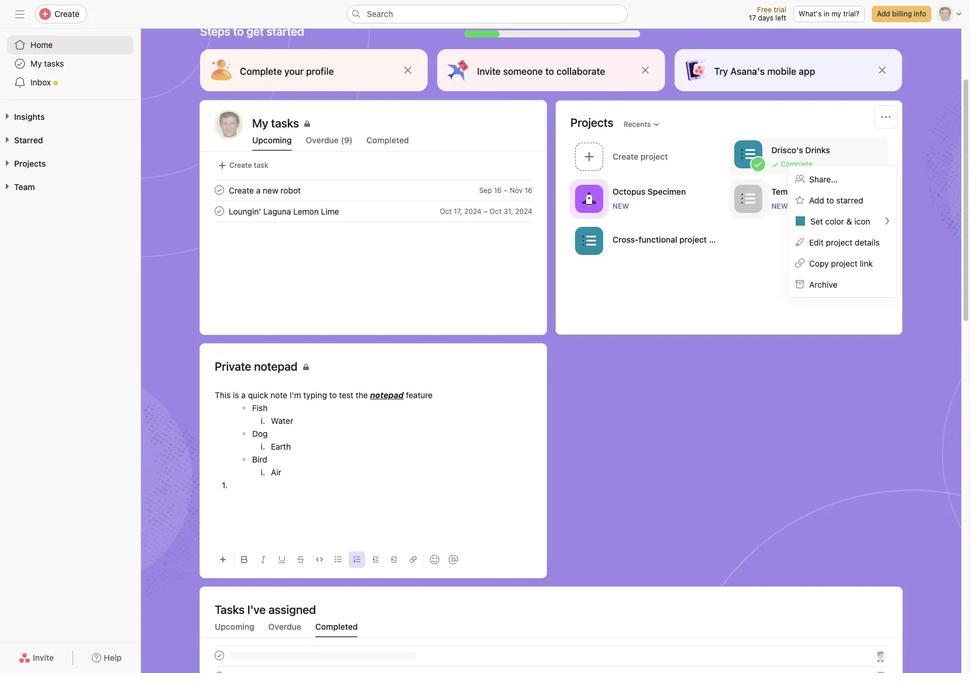 Task type: locate. For each thing, give the bounding box(es) containing it.
0 vertical spatial projects
[[570, 116, 614, 129]]

2 horizontal spatial to
[[826, 195, 834, 205]]

upcoming button down my tasks
[[252, 135, 292, 151]]

new inside octopus specimen new
[[613, 202, 629, 210]]

completed checkbox down completed icon
[[212, 204, 226, 218]]

project down the set color & icon
[[826, 237, 852, 247]]

1 horizontal spatial complete
[[781, 159, 813, 168]]

italics image
[[260, 556, 267, 563]]

1 horizontal spatial to
[[329, 390, 337, 400]]

0 horizontal spatial –
[[484, 207, 488, 216]]

to left test
[[329, 390, 337, 400]]

link
[[860, 258, 873, 268]]

create a new robot
[[229, 185, 301, 195]]

16 right nov at the right top
[[525, 186, 532, 195]]

0 vertical spatial overdue
[[306, 135, 339, 145]]

oct left the 31,
[[490, 207, 502, 216]]

archive link
[[788, 274, 896, 295]]

list image left drisco's
[[741, 147, 755, 161]]

0 horizontal spatial add
[[809, 195, 824, 205]]

dismiss image for try asana's mobile app
[[878, 66, 887, 75]]

1 horizontal spatial new
[[771, 202, 788, 210]]

16 right sep
[[494, 186, 502, 195]]

toolbar
[[215, 546, 532, 573]]

create inside create task button
[[229, 161, 252, 170]]

projects inside the projects dropdown button
[[14, 159, 46, 168]]

create left task
[[229, 161, 252, 170]]

actions image
[[881, 112, 890, 122]]

completed button right overdue button
[[315, 622, 358, 638]]

bulleted list image
[[335, 556, 342, 563]]

completed button down my tasks link
[[367, 135, 409, 151]]

1 horizontal spatial invite
[[477, 66, 501, 77]]

team button
[[0, 181, 35, 193]]

17,
[[454, 207, 462, 216]]

completed button for overdue (9)
[[367, 135, 409, 151]]

new for template i
[[771, 202, 788, 210]]

completed checkbox for loungin'
[[212, 204, 226, 218]]

team
[[14, 182, 35, 192]]

2 new from the left
[[771, 202, 788, 210]]

oct 17, 2024 – oct 31, 2024
[[440, 207, 532, 216]]

1 horizontal spatial add
[[877, 9, 890, 18]]

0 horizontal spatial a
[[241, 390, 246, 400]]

completed checkbox up completed image
[[212, 183, 226, 197]]

completed image
[[212, 183, 226, 197]]

tasks
[[44, 59, 64, 68]]

1 vertical spatial list image
[[582, 234, 596, 248]]

completed button
[[367, 135, 409, 151], [315, 622, 358, 638]]

– left nov at the right top
[[504, 186, 508, 195]]

steps
[[200, 25, 230, 38]]

2 oct from the left
[[490, 207, 502, 216]]

upcoming down my tasks
[[252, 135, 292, 145]]

0 vertical spatial to
[[233, 25, 244, 38]]

invite
[[477, 66, 501, 77], [33, 653, 54, 663]]

2024 right 17,
[[464, 207, 482, 216]]

private
[[215, 360, 251, 373]]

upcoming down 'tasks'
[[215, 622, 254, 632]]

1 horizontal spatial dismiss image
[[640, 66, 650, 75]]

1 vertical spatial complete
[[781, 159, 813, 168]]

0 horizontal spatial to
[[233, 25, 244, 38]]

document
[[215, 389, 532, 542]]

1 horizontal spatial notepad
[[370, 390, 404, 400]]

0 vertical spatial notepad
[[254, 360, 298, 373]]

1 horizontal spatial oct
[[490, 207, 502, 216]]

plan
[[709, 234, 725, 244]]

my tasks link
[[252, 115, 532, 132]]

completed down my tasks link
[[367, 135, 409, 145]]

details
[[855, 237, 880, 247]]

– down sep
[[484, 207, 488, 216]]

task
[[254, 161, 268, 170]]

icon
[[854, 216, 870, 226]]

to right steps
[[233, 25, 244, 38]]

0 vertical spatial completed
[[367, 135, 409, 145]]

a left new in the left of the page
[[256, 185, 261, 195]]

overdue down i've assigned
[[268, 622, 301, 632]]

0 vertical spatial create
[[54, 9, 80, 19]]

complete your profile
[[240, 66, 334, 77]]

complete down drisco's drinks
[[781, 159, 813, 168]]

add for add billing info
[[877, 9, 890, 18]]

completed image
[[212, 204, 226, 218]]

1 vertical spatial –
[[484, 207, 488, 216]]

1 horizontal spatial a
[[256, 185, 261, 195]]

0 horizontal spatial complete
[[240, 66, 282, 77]]

0 horizontal spatial 2024
[[464, 207, 482, 216]]

1 oct from the left
[[440, 207, 452, 216]]

create
[[54, 9, 80, 19], [229, 161, 252, 170], [229, 185, 254, 195]]

upcoming
[[252, 135, 292, 145], [215, 622, 254, 632]]

(9)
[[341, 135, 352, 145]]

complete down steps to get started
[[240, 66, 282, 77]]

1 vertical spatial create
[[229, 161, 252, 170]]

0 vertical spatial complete
[[240, 66, 282, 77]]

projects down starred
[[14, 159, 46, 168]]

0 vertical spatial –
[[504, 186, 508, 195]]

2 vertical spatial to
[[329, 390, 337, 400]]

3 dismiss image from the left
[[878, 66, 887, 75]]

0 vertical spatial upcoming
[[252, 135, 292, 145]]

1 vertical spatial add
[[809, 195, 824, 205]]

upcoming button down 'tasks'
[[215, 622, 254, 638]]

1 horizontal spatial projects
[[570, 116, 614, 129]]

to left the starred on the right top of page
[[826, 195, 834, 205]]

0 vertical spatial completed checkbox
[[212, 183, 226, 197]]

Completed checkbox
[[212, 183, 226, 197], [212, 204, 226, 218]]

0 vertical spatial invite
[[477, 66, 501, 77]]

project inside "link"
[[679, 234, 707, 244]]

dismiss image
[[403, 66, 413, 75], [640, 66, 650, 75], [878, 66, 887, 75]]

underline image
[[278, 556, 286, 563]]

recents
[[623, 120, 651, 128]]

list image inside cross-functional project plan "link"
[[582, 234, 596, 248]]

1 completed checkbox from the top
[[212, 183, 226, 197]]

add for add to starred
[[809, 195, 824, 205]]

add billing info
[[877, 9, 926, 18]]

earth
[[271, 442, 291, 452]]

0 horizontal spatial 16
[[494, 186, 502, 195]]

project left plan
[[679, 234, 707, 244]]

home
[[30, 40, 53, 50]]

1 horizontal spatial 2024
[[515, 207, 532, 216]]

1 2024 from the left
[[464, 207, 482, 216]]

laguna
[[263, 206, 291, 216]]

0 horizontal spatial completed button
[[315, 622, 358, 638]]

1 vertical spatial upcoming button
[[215, 622, 254, 638]]

17
[[749, 13, 756, 22]]

list image left cross-
[[582, 234, 596, 248]]

get started
[[246, 25, 304, 38]]

–
[[504, 186, 508, 195], [484, 207, 488, 216]]

new down "template"
[[771, 202, 788, 210]]

strikethrough image
[[297, 556, 304, 563]]

overdue (9) button
[[306, 135, 352, 151]]

2 dismiss image from the left
[[640, 66, 650, 75]]

robot
[[280, 185, 301, 195]]

notepad up note
[[254, 360, 298, 373]]

project down edit project details
[[831, 258, 858, 268]]

code image
[[316, 556, 323, 563]]

new down octopus
[[613, 202, 629, 210]]

0 horizontal spatial completed
[[315, 622, 358, 632]]

specimen
[[648, 186, 686, 196]]

inbox
[[30, 77, 51, 87]]

0 horizontal spatial list image
[[582, 234, 596, 248]]

overdue for overdue
[[268, 622, 301, 632]]

create inside 'create' popup button
[[54, 9, 80, 19]]

0 vertical spatial add
[[877, 9, 890, 18]]

add up "set"
[[809, 195, 824, 205]]

1 horizontal spatial list image
[[741, 147, 755, 161]]

set color & icon
[[810, 216, 870, 226]]

bold image
[[241, 556, 248, 563]]

overdue
[[306, 135, 339, 145], [268, 622, 301, 632]]

project
[[679, 234, 707, 244], [826, 237, 852, 247], [831, 258, 858, 268]]

1 horizontal spatial 16
[[525, 186, 532, 195]]

invite inside button
[[33, 653, 54, 663]]

2 vertical spatial create
[[229, 185, 254, 195]]

this is a quick note i'm typing to test the notepad feature
[[215, 390, 433, 400]]

overdue (9)
[[306, 135, 352, 145]]

0 horizontal spatial invite
[[33, 653, 54, 663]]

feature
[[406, 390, 433, 400]]

drisco's drinks
[[771, 145, 830, 155]]

cross-functional project plan link
[[570, 223, 729, 260]]

oct left 17,
[[440, 207, 452, 216]]

create for create task
[[229, 161, 252, 170]]

sep 16 – nov 16
[[479, 186, 532, 195]]

1 dismiss image from the left
[[403, 66, 413, 75]]

sep
[[479, 186, 492, 195]]

1 horizontal spatial completed
[[367, 135, 409, 145]]

dismiss image for complete your profile
[[403, 66, 413, 75]]

add left billing
[[877, 9, 890, 18]]

trial?
[[843, 9, 859, 18]]

template
[[771, 186, 807, 196]]

loungin'
[[229, 206, 261, 216]]

overdue left (9)
[[306, 135, 339, 145]]

projects
[[570, 116, 614, 129], [14, 159, 46, 168]]

0 horizontal spatial projects
[[14, 159, 46, 168]]

my
[[831, 9, 841, 18]]

free trial 17 days left
[[749, 5, 786, 22]]

1 vertical spatial invite
[[33, 653, 54, 663]]

starred
[[14, 135, 43, 145]]

invite someone to collaborate
[[477, 66, 605, 77]]

notepad right the
[[370, 390, 404, 400]]

hide sidebar image
[[15, 9, 25, 19]]

new
[[613, 202, 629, 210], [771, 202, 788, 210]]

add inside button
[[877, 9, 890, 18]]

projects left recents
[[570, 116, 614, 129]]

typing
[[303, 390, 327, 400]]

insights
[[14, 112, 45, 122]]

dismiss image up my tasks link
[[403, 66, 413, 75]]

1 vertical spatial projects
[[14, 159, 46, 168]]

completed for overdue
[[315, 622, 358, 632]]

completed
[[367, 135, 409, 145], [315, 622, 358, 632]]

tasks i've assigned
[[215, 603, 316, 617]]

completed right overdue button
[[315, 622, 358, 632]]

my tasks link
[[7, 54, 133, 73]]

try
[[714, 66, 728, 77]]

1 new from the left
[[613, 202, 629, 210]]

0 vertical spatial upcoming button
[[252, 135, 292, 151]]

0 vertical spatial list image
[[741, 147, 755, 161]]

dismiss image up the recents dropdown button at right top
[[640, 66, 650, 75]]

list image
[[741, 147, 755, 161], [582, 234, 596, 248]]

create for create
[[54, 9, 80, 19]]

notepad
[[254, 360, 298, 373], [370, 390, 404, 400]]

1 vertical spatial upcoming
[[215, 622, 254, 632]]

2 horizontal spatial dismiss image
[[878, 66, 887, 75]]

complete for complete your profile
[[240, 66, 282, 77]]

2024 right the 31,
[[515, 207, 532, 216]]

color
[[825, 216, 844, 226]]

1 vertical spatial completed checkbox
[[212, 204, 226, 218]]

0 horizontal spatial new
[[613, 202, 629, 210]]

1 horizontal spatial completed button
[[367, 135, 409, 151]]

complete
[[240, 66, 282, 77], [781, 159, 813, 168]]

0 horizontal spatial overdue
[[268, 622, 301, 632]]

create up the loungin'
[[229, 185, 254, 195]]

projects button
[[0, 158, 46, 170]]

tasks
[[215, 603, 245, 617]]

0 horizontal spatial dismiss image
[[403, 66, 413, 75]]

dismiss image up actions icon
[[878, 66, 887, 75]]

decrease list indent image
[[372, 556, 379, 563]]

new inside template i new
[[771, 202, 788, 210]]

1 vertical spatial completed button
[[315, 622, 358, 638]]

numbered list image
[[353, 556, 360, 563]]

0 horizontal spatial oct
[[440, 207, 452, 216]]

1 vertical spatial overdue
[[268, 622, 301, 632]]

overdue inside "button"
[[306, 135, 339, 145]]

is
[[233, 390, 239, 400]]

edit project details link
[[788, 232, 896, 253]]

try asana's mobile app
[[714, 66, 815, 77]]

1 vertical spatial to
[[826, 195, 834, 205]]

1 vertical spatial completed
[[315, 622, 358, 632]]

create up home link
[[54, 9, 80, 19]]

16
[[494, 186, 502, 195], [525, 186, 532, 195]]

edit project details
[[809, 237, 880, 247]]

upcoming button for overdue
[[215, 622, 254, 638]]

0 vertical spatial completed button
[[367, 135, 409, 151]]

list image
[[741, 192, 755, 206]]

1 horizontal spatial overdue
[[306, 135, 339, 145]]

drisco's
[[771, 145, 803, 155]]

what's
[[799, 9, 822, 18]]

completed button for overdue
[[315, 622, 358, 638]]

2 completed checkbox from the top
[[212, 204, 226, 218]]

a right is
[[241, 390, 246, 400]]



Task type: describe. For each thing, give the bounding box(es) containing it.
to for get started
[[233, 25, 244, 38]]

help
[[104, 653, 122, 663]]

in
[[824, 9, 829, 18]]

loungin' laguna lemon lime
[[229, 206, 339, 216]]

asana's
[[730, 66, 765, 77]]

create for create a new robot
[[229, 185, 254, 195]]

insert an object image
[[219, 556, 226, 563]]

lime
[[321, 206, 339, 216]]

global element
[[0, 29, 140, 99]]

insights button
[[0, 111, 45, 123]]

invite button
[[11, 648, 62, 669]]

air
[[271, 467, 281, 477]]

2 2024 from the left
[[515, 207, 532, 216]]

dog
[[252, 429, 268, 439]]

1 16 from the left
[[494, 186, 502, 195]]

cross-functional project plan
[[613, 234, 725, 244]]

what's in my trial? button
[[793, 6, 865, 22]]

&
[[846, 216, 852, 226]]

my tasks
[[252, 116, 299, 130]]

to for starred
[[826, 195, 834, 205]]

link image
[[410, 556, 417, 563]]

0 vertical spatial a
[[256, 185, 261, 195]]

add to starred link
[[788, 190, 896, 211]]

the
[[356, 390, 368, 400]]

template i new
[[771, 186, 811, 210]]

document containing this is a quick note i'm typing to test the
[[215, 389, 532, 542]]

create task button
[[215, 157, 271, 174]]

home link
[[7, 36, 133, 54]]

my
[[30, 59, 42, 68]]

steps to get started
[[200, 25, 304, 38]]

project for edit
[[826, 237, 852, 247]]

nov
[[510, 186, 523, 195]]

help button
[[84, 648, 129, 669]]

lemon
[[293, 206, 319, 216]]

info
[[914, 9, 926, 18]]

2 16 from the left
[[525, 186, 532, 195]]

invite for invite
[[33, 653, 54, 663]]

1 vertical spatial a
[[241, 390, 246, 400]]

completed checkbox for create
[[212, 183, 226, 197]]

left
[[775, 13, 786, 22]]

ja
[[224, 119, 234, 130]]

create button
[[35, 5, 87, 23]]

archive
[[809, 279, 837, 289]]

1 vertical spatial notepad
[[370, 390, 404, 400]]

copy project link
[[809, 258, 873, 268]]

0 horizontal spatial notepad
[[254, 360, 298, 373]]

drinks
[[805, 145, 830, 155]]

at mention image
[[449, 555, 458, 565]]

my tasks
[[30, 59, 64, 68]]

create task
[[229, 161, 268, 170]]

billing
[[892, 9, 912, 18]]

days
[[758, 13, 773, 22]]

upcoming button for overdue (9)
[[252, 135, 292, 151]]

project for copy
[[831, 258, 858, 268]]

new
[[263, 185, 278, 195]]

trial
[[774, 5, 786, 14]]

test
[[339, 390, 353, 400]]

quick
[[248, 390, 268, 400]]

overdue button
[[268, 622, 301, 638]]

create project link
[[570, 139, 729, 176]]

octopus specimen new
[[613, 186, 686, 210]]

octopus
[[613, 186, 645, 196]]

search list box
[[347, 5, 628, 23]]

water
[[271, 416, 293, 426]]

dismiss image for invite someone to collaborate
[[640, 66, 650, 75]]

inbox link
[[7, 73, 133, 92]]

share… link
[[788, 168, 896, 190]]

set
[[810, 216, 823, 226]]

functional
[[639, 234, 677, 244]]

i'm
[[290, 390, 301, 400]]

invite for invite someone to collaborate
[[477, 66, 501, 77]]

starred button
[[0, 135, 43, 146]]

starred
[[836, 195, 863, 205]]

fish water dog earth bird air
[[252, 403, 293, 477]]

increase list indent image
[[391, 556, 398, 563]]

mobile app
[[767, 66, 815, 77]]

copy
[[809, 258, 829, 268]]

i've assigned
[[247, 603, 316, 617]]

new for octopus specimen
[[613, 202, 629, 210]]

copy project link link
[[788, 253, 896, 274]]

set color & icon link
[[788, 211, 896, 232]]

cross-
[[613, 234, 639, 244]]

rocket image
[[582, 192, 596, 206]]

upcoming for overdue
[[215, 622, 254, 632]]

completed for overdue (9)
[[367, 135, 409, 145]]

what's in my trial?
[[799, 9, 859, 18]]

1 horizontal spatial –
[[504, 186, 508, 195]]

overdue for overdue (9)
[[306, 135, 339, 145]]

emoji image
[[430, 555, 439, 565]]

ja button
[[215, 111, 243, 139]]

fish
[[252, 403, 268, 413]]

to collaborate
[[545, 66, 605, 77]]

complete for complete
[[781, 159, 813, 168]]

add to starred
[[809, 195, 863, 205]]

add billing info button
[[872, 6, 931, 22]]

free
[[757, 5, 772, 14]]

recents button
[[618, 116, 665, 133]]

create project
[[613, 151, 668, 161]]

upcoming for overdue (9)
[[252, 135, 292, 145]]



Task type: vqa. For each thing, say whether or not it's contained in the screenshot.
sent
no



